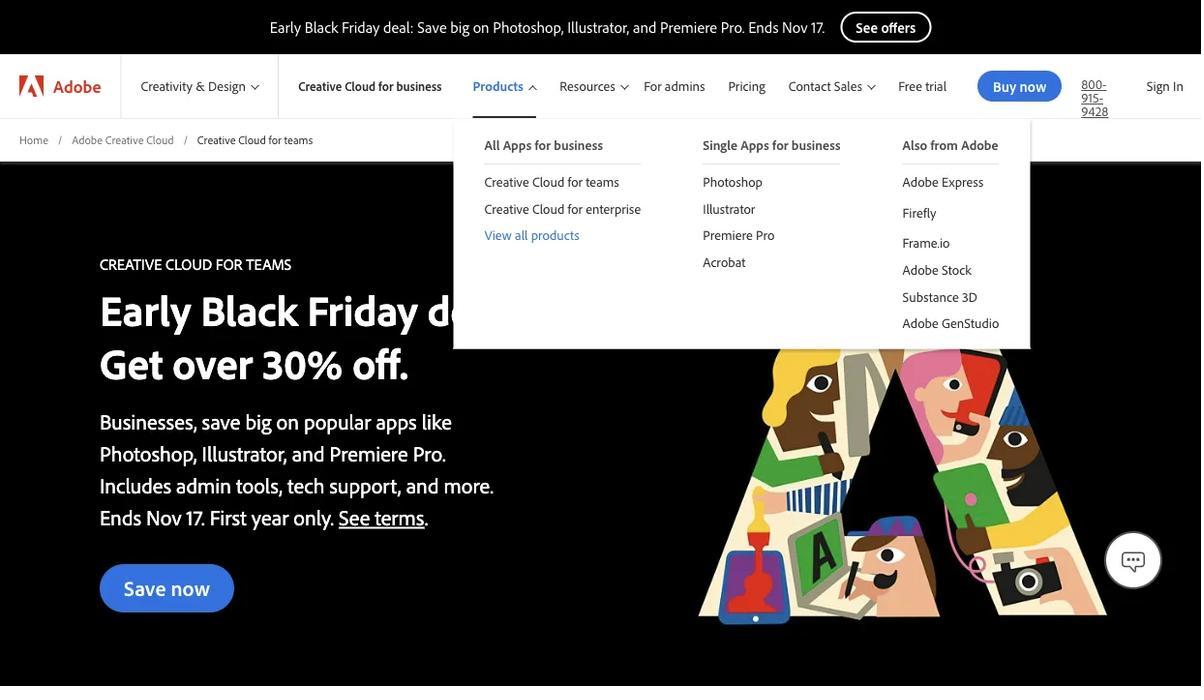 Task type: vqa. For each thing, say whether or not it's contained in the screenshot.
"800-915-9459"
no



Task type: locate. For each thing, give the bounding box(es) containing it.
2 vertical spatial premiere
[[330, 440, 408, 467]]

ends down 'includes'
[[100, 504, 141, 531]]

1 vertical spatial premiere
[[703, 227, 753, 244]]

1 horizontal spatial 17.
[[812, 17, 825, 37]]

adobe up firefly
[[903, 173, 939, 190]]

0 vertical spatial nov
[[783, 17, 808, 37]]

premiere inside businesses, save big on popular apps like photoshop, illustrator, and premiere pro. includes admin tools, tech support, and more. ends nov 17. first year only.
[[330, 440, 408, 467]]

adobe right "home"
[[72, 132, 103, 147]]

business up the photoshop link
[[792, 137, 841, 154]]

and up tech
[[292, 440, 325, 467]]

teams inside the creative cloud for teams link
[[586, 173, 620, 190]]

0 horizontal spatial on
[[277, 408, 299, 435]]

0 horizontal spatial apps
[[503, 137, 532, 154]]

apps for single
[[741, 137, 770, 154]]

for up creative cloud for enterprise
[[568, 173, 583, 190]]

creative up the view
[[485, 200, 530, 217]]

1 horizontal spatial photoshop,
[[493, 17, 564, 37]]

pro.
[[721, 17, 745, 37], [413, 440, 446, 467]]

30%
[[262, 336, 343, 390]]

for admins link
[[633, 54, 717, 118]]

photoshop,
[[493, 17, 564, 37], [100, 440, 197, 467]]

pricing link
[[717, 54, 777, 118]]

enterprise
[[586, 200, 641, 217]]

teams
[[284, 132, 313, 147], [586, 173, 620, 190]]

and
[[633, 17, 657, 37], [292, 440, 325, 467], [406, 472, 439, 499]]

businesses,
[[100, 408, 197, 435]]

1 horizontal spatial on
[[473, 17, 490, 37]]

adobe link
[[0, 54, 121, 118]]

photoshop, for deal:
[[493, 17, 564, 37]]

2 horizontal spatial business
[[792, 137, 841, 154]]

1 horizontal spatial black
[[305, 17, 338, 37]]

1 vertical spatial big
[[245, 408, 272, 435]]

acrobat link
[[672, 249, 872, 275]]

0 vertical spatial photoshop,
[[493, 17, 564, 37]]

acrobat
[[703, 254, 746, 270]]

0 horizontal spatial photoshop,
[[100, 440, 197, 467]]

1 horizontal spatial pro.
[[721, 17, 745, 37]]

creative cloud for business link
[[279, 54, 454, 118]]

big
[[451, 17, 470, 37], [245, 408, 272, 435]]

1 vertical spatial and
[[292, 440, 325, 467]]

premiere down illustrator
[[703, 227, 753, 244]]

adobe right from
[[962, 137, 999, 154]]

creative cloud for teams
[[197, 132, 313, 147], [485, 173, 620, 190]]

for down deal:
[[379, 78, 394, 94]]

creative cloud for enterprise link
[[454, 195, 672, 222]]

nov
[[783, 17, 808, 37], [146, 504, 182, 531]]

1 horizontal spatial and
[[406, 472, 439, 499]]

and up .
[[406, 472, 439, 499]]

and up for
[[633, 17, 657, 37]]

0 vertical spatial creative cloud for teams
[[197, 132, 313, 147]]

illustrator, inside businesses, save big on popular apps like photoshop, illustrator, and premiere pro. includes admin tools, tech support, and more. ends nov 17. first year only.
[[202, 440, 287, 467]]

0 vertical spatial pro.
[[721, 17, 745, 37]]

big right the save
[[245, 408, 272, 435]]

businesses, save big on popular apps like photoshop, illustrator, and premiere pro. includes admin tools, tech support, and more. ends nov 17. first year only.
[[100, 408, 494, 531]]

0 horizontal spatial black
[[201, 283, 298, 337]]

1 vertical spatial illustrator,
[[202, 440, 287, 467]]

design
[[208, 78, 246, 95]]

illustrator,
[[568, 17, 630, 37], [202, 440, 287, 467]]

all
[[515, 227, 528, 244]]

frame.io
[[903, 235, 951, 252]]

for
[[644, 78, 662, 95]]

teams down creative cloud for business link
[[284, 132, 313, 147]]

on left popular
[[277, 408, 299, 435]]

2 vertical spatial and
[[406, 472, 439, 499]]

cloud
[[166, 255, 212, 274]]

business for creative cloud for business
[[396, 78, 442, 94]]

apps
[[376, 408, 417, 435]]

adobe for adobe stock
[[903, 261, 939, 278]]

apps right all
[[503, 137, 532, 154]]

2 horizontal spatial and
[[633, 17, 657, 37]]

adobe for adobe
[[53, 75, 101, 97]]

black
[[305, 17, 338, 37], [201, 283, 298, 337]]

premiere up support,
[[330, 440, 408, 467]]

0 horizontal spatial illustrator,
[[202, 440, 287, 467]]

1 vertical spatial black
[[201, 283, 298, 337]]

nov inside businesses, save big on popular apps like photoshop, illustrator, and premiere pro. includes admin tools, tech support, and more. ends nov 17. first year only.
[[146, 504, 182, 531]]

0 horizontal spatial 17.
[[187, 504, 205, 531]]

big right deal:
[[451, 17, 470, 37]]

0 vertical spatial premiere
[[661, 17, 718, 37]]

for
[[379, 78, 394, 94], [269, 132, 282, 147], [535, 137, 551, 154], [773, 137, 789, 154], [568, 173, 583, 190], [568, 200, 583, 217]]

1 vertical spatial ends
[[100, 504, 141, 531]]

1 horizontal spatial early
[[270, 17, 301, 37]]

teams up enterprise
[[586, 173, 620, 190]]

business down deal:
[[396, 78, 442, 94]]

1 vertical spatial pro.
[[413, 440, 446, 467]]

0 horizontal spatial big
[[245, 408, 272, 435]]

resources
[[560, 78, 616, 95]]

save
[[418, 17, 447, 37], [124, 574, 166, 601]]

1 vertical spatial teams
[[586, 173, 620, 190]]

17.
[[812, 17, 825, 37], [187, 504, 205, 531]]

for down creativity & design popup button
[[269, 132, 282, 147]]

1 horizontal spatial apps
[[741, 137, 770, 154]]

on up products popup button
[[473, 17, 490, 37]]

pro. down like at the left bottom of the page
[[413, 440, 446, 467]]

adobe down substance
[[903, 315, 939, 332]]

photoshop, up products
[[493, 17, 564, 37]]

premiere for businesses, save big on popular apps like photoshop, illustrator, and premiere pro. includes admin tools, tech support, and more. ends nov 17. first year only.
[[330, 440, 408, 467]]

1 vertical spatial creative cloud for teams
[[485, 173, 620, 190]]

1 horizontal spatial illustrator,
[[568, 17, 630, 37]]

0 horizontal spatial pro.
[[413, 440, 446, 467]]

contact
[[789, 78, 831, 95]]

0 vertical spatial friday
[[342, 17, 380, 37]]

free trial
[[899, 78, 947, 95]]

0 horizontal spatial and
[[292, 440, 325, 467]]

creative right 'design'
[[298, 78, 342, 94]]

adobe down frame.io
[[903, 261, 939, 278]]

17. up contact sales
[[812, 17, 825, 37]]

0 horizontal spatial teams
[[284, 132, 313, 147]]

1 vertical spatial friday
[[307, 283, 418, 337]]

get
[[100, 336, 163, 390]]

1 horizontal spatial ends
[[749, 17, 779, 37]]

nov up contact
[[783, 17, 808, 37]]

save right deal:
[[418, 17, 447, 37]]

pro. up pricing
[[721, 17, 745, 37]]

1 vertical spatial photoshop,
[[100, 440, 197, 467]]

cloud for the "creative cloud for enterprise" link
[[533, 200, 565, 217]]

0 vertical spatial illustrator,
[[568, 17, 630, 37]]

0 horizontal spatial early
[[100, 283, 191, 337]]

800- 915- 9428
[[1082, 76, 1109, 120]]

illustrator
[[703, 200, 756, 217]]

adobe for adobe express
[[903, 173, 939, 190]]

creative
[[298, 78, 342, 94], [105, 132, 144, 147], [197, 132, 236, 147], [485, 173, 530, 190], [485, 200, 530, 217]]

photoshop, down businesses,
[[100, 440, 197, 467]]

1 horizontal spatial business
[[554, 137, 603, 154]]

&
[[196, 78, 205, 95]]

1 vertical spatial 17.
[[187, 504, 205, 531]]

premiere up admins
[[661, 17, 718, 37]]

tech
[[288, 472, 325, 499]]

9428
[[1082, 103, 1109, 120]]

apps right single
[[741, 137, 770, 154]]

1 vertical spatial nov
[[146, 504, 182, 531]]

creative cloud for teams up creative cloud for enterprise
[[485, 173, 620, 190]]

illustrator, up tools,
[[202, 440, 287, 467]]

black inside creative cloud for teams early black friday deal. get over 30% off.
[[201, 283, 298, 337]]

deal:
[[384, 17, 414, 37]]

photoshop
[[703, 173, 763, 190]]

photoshop, inside businesses, save big on popular apps like photoshop, illustrator, and premiere pro. includes admin tools, tech support, and more. ends nov 17. first year only.
[[100, 440, 197, 467]]

cloud
[[345, 78, 376, 94], [146, 132, 174, 147], [239, 132, 266, 147], [533, 173, 565, 190], [533, 200, 565, 217]]

substance 3d link
[[872, 283, 1031, 310]]

nov down 'includes'
[[146, 504, 182, 531]]

for
[[216, 255, 243, 274]]

cloud inside the creative cloud for teams link
[[533, 173, 565, 190]]

premiere for early black friday deal: save big on photoshop, illustrator, and premiere pro. ends nov 17.
[[661, 17, 718, 37]]

0 horizontal spatial ends
[[100, 504, 141, 531]]

trial
[[926, 78, 947, 95]]

business up the creative cloud for teams link
[[554, 137, 603, 154]]

for up view all products link
[[568, 200, 583, 217]]

0 vertical spatial and
[[633, 17, 657, 37]]

creativity & design
[[141, 78, 246, 95]]

save left the now
[[124, 574, 166, 601]]

creative down all
[[485, 173, 530, 190]]

products
[[531, 227, 580, 244]]

0 horizontal spatial nov
[[146, 504, 182, 531]]

includes
[[100, 472, 171, 499]]

adobe
[[53, 75, 101, 97], [72, 132, 103, 147], [962, 137, 999, 154], [903, 173, 939, 190], [903, 261, 939, 278], [903, 315, 939, 332]]

apps
[[503, 137, 532, 154], [741, 137, 770, 154]]

pricing
[[729, 78, 766, 95]]

friday inside creative cloud for teams early black friday deal. get over 30% off.
[[307, 283, 418, 337]]

illustrator, up resources
[[568, 17, 630, 37]]

pro. inside businesses, save big on popular apps like photoshop, illustrator, and premiere pro. includes admin tools, tech support, and more. ends nov 17. first year only.
[[413, 440, 446, 467]]

cloud inside creative cloud for business link
[[345, 78, 376, 94]]

for up the creative cloud for teams link
[[535, 137, 551, 154]]

creative for creative cloud for business link
[[298, 78, 342, 94]]

all apps for business
[[485, 137, 603, 154]]

17. left the first
[[187, 504, 205, 531]]

contact sales button
[[777, 54, 887, 118]]

ends
[[749, 17, 779, 37], [100, 504, 141, 531]]

photoshop link
[[672, 165, 872, 195]]

year
[[252, 504, 289, 531]]

adobe up the "adobe creative cloud"
[[53, 75, 101, 97]]

0 vertical spatial teams
[[284, 132, 313, 147]]

substance 3d
[[903, 288, 978, 305]]

1 horizontal spatial teams
[[586, 173, 620, 190]]

creative cloud for teams down 'design'
[[197, 132, 313, 147]]

1 vertical spatial save
[[124, 574, 166, 601]]

more.
[[444, 472, 494, 499]]

on
[[473, 17, 490, 37], [277, 408, 299, 435]]

1 horizontal spatial save
[[418, 17, 447, 37]]

1 apps from the left
[[503, 137, 532, 154]]

0 vertical spatial on
[[473, 17, 490, 37]]

business for single apps for business
[[792, 137, 841, 154]]

1 vertical spatial early
[[100, 283, 191, 337]]

pro. for businesses, save big on popular apps like photoshop, illustrator, and premiere pro. includes admin tools, tech support, and more. ends nov 17. first year only.
[[413, 440, 446, 467]]

black down "teams"
[[201, 283, 298, 337]]

also
[[903, 137, 928, 154]]

0 horizontal spatial save
[[124, 574, 166, 601]]

2 apps from the left
[[741, 137, 770, 154]]

1 horizontal spatial big
[[451, 17, 470, 37]]

all
[[485, 137, 500, 154]]

0 horizontal spatial business
[[396, 78, 442, 94]]

terms
[[375, 504, 425, 531]]

firefly
[[903, 204, 937, 221]]

substance
[[903, 288, 959, 305]]

1 vertical spatial on
[[277, 408, 299, 435]]

black up creative cloud for business link
[[305, 17, 338, 37]]

creative for the creative cloud for teams link
[[485, 173, 530, 190]]

for inside creative cloud for business link
[[379, 78, 394, 94]]

ends up pricing
[[749, 17, 779, 37]]

and for admin
[[292, 440, 325, 467]]

0 horizontal spatial creative cloud for teams
[[197, 132, 313, 147]]

adobe creative cloud link
[[72, 132, 174, 148]]

adobe stock link
[[872, 256, 1031, 283]]

cloud inside the "creative cloud for enterprise" link
[[533, 200, 565, 217]]



Task type: describe. For each thing, give the bounding box(es) containing it.
sign in button
[[1143, 70, 1188, 103]]

home
[[19, 132, 48, 147]]

see terms .
[[339, 504, 429, 531]]

like
[[422, 408, 452, 435]]

on inside businesses, save big on popular apps like photoshop, illustrator, and premiere pro. includes admin tools, tech support, and more. ends nov 17. first year only.
[[277, 408, 299, 435]]

now
[[171, 574, 210, 601]]

creative cloud for enterprise
[[485, 200, 641, 217]]

see
[[339, 504, 370, 531]]

only.
[[294, 504, 334, 531]]

adobe genstudio
[[903, 315, 1000, 332]]

premiere pro
[[703, 227, 775, 244]]

free
[[899, 78, 923, 95]]

express
[[942, 173, 984, 190]]

stock
[[942, 261, 972, 278]]

save
[[202, 408, 241, 435]]

premiere pro link
[[672, 222, 872, 249]]

creative down creativity
[[105, 132, 144, 147]]

creative for the "creative cloud for enterprise" link
[[485, 200, 530, 217]]

admins
[[665, 78, 705, 95]]

.
[[425, 504, 429, 531]]

1 horizontal spatial creative cloud for teams
[[485, 173, 620, 190]]

photoshop, for on
[[100, 440, 197, 467]]

0 vertical spatial ends
[[749, 17, 779, 37]]

0 vertical spatial big
[[451, 17, 470, 37]]

pro
[[756, 227, 775, 244]]

illustrator, for save
[[568, 17, 630, 37]]

view
[[485, 227, 512, 244]]

home link
[[19, 132, 48, 148]]

products button
[[454, 54, 541, 118]]

creative cloud for teams link
[[454, 165, 672, 195]]

popular
[[304, 408, 371, 435]]

support,
[[330, 472, 402, 499]]

800- 915- 9428 link
[[1082, 76, 1128, 120]]

cloud inside adobe creative cloud link
[[146, 132, 174, 147]]

800-
[[1082, 76, 1107, 92]]

0 vertical spatial early
[[270, 17, 301, 37]]

0 vertical spatial save
[[418, 17, 447, 37]]

first
[[210, 504, 247, 531]]

adobe express link
[[872, 165, 1031, 195]]

creative down 'design'
[[197, 132, 236, 147]]

view all products
[[485, 227, 580, 244]]

illustrator link
[[672, 195, 872, 222]]

creativity
[[141, 78, 193, 95]]

creative
[[100, 255, 162, 274]]

for up the photoshop link
[[773, 137, 789, 154]]

pro. for early black friday deal: save big on photoshop, illustrator, and premiere pro. ends nov 17.
[[721, 17, 745, 37]]

sign
[[1147, 77, 1171, 94]]

single apps for business
[[703, 137, 841, 154]]

save now
[[124, 574, 210, 601]]

illustrator, for popular
[[202, 440, 287, 467]]

and for nov
[[633, 17, 657, 37]]

sales
[[835, 78, 863, 95]]

admin
[[176, 472, 231, 499]]

ends inside businesses, save big on popular apps like photoshop, illustrator, and premiere pro. includes admin tools, tech support, and more. ends nov 17. first year only.
[[100, 504, 141, 531]]

frame.io link
[[872, 226, 1031, 256]]

for inside the "creative cloud for enterprise" link
[[568, 200, 583, 217]]

genstudio
[[942, 315, 1000, 332]]

also from adobe
[[903, 137, 999, 154]]

for admins
[[644, 78, 705, 95]]

view all products link
[[454, 222, 672, 249]]

resources button
[[541, 54, 633, 118]]

915-
[[1082, 89, 1104, 106]]

early inside creative cloud for teams early black friday deal. get over 30% off.
[[100, 283, 191, 337]]

see terms link
[[339, 504, 425, 531]]

0 vertical spatial black
[[305, 17, 338, 37]]

free trial link
[[887, 54, 959, 118]]

for inside the creative cloud for teams link
[[568, 173, 583, 190]]

apps for all
[[503, 137, 532, 154]]

adobe express
[[903, 173, 984, 190]]

over
[[173, 336, 253, 390]]

firefly link
[[872, 195, 1031, 226]]

off.
[[353, 336, 409, 390]]

products
[[473, 78, 524, 95]]

contact sales
[[789, 78, 863, 95]]

teams
[[246, 255, 292, 274]]

adobe for adobe creative cloud
[[72, 132, 103, 147]]

0 vertical spatial 17.
[[812, 17, 825, 37]]

sign in
[[1147, 77, 1184, 94]]

1 horizontal spatial nov
[[783, 17, 808, 37]]

cloud for the creative cloud for teams link
[[533, 173, 565, 190]]

3d
[[963, 288, 978, 305]]

business for all apps for business
[[554, 137, 603, 154]]

creative cloud for teams early black friday deal. get over 30% off.
[[100, 255, 524, 390]]

adobe creative cloud
[[72, 132, 174, 147]]

cloud for creative cloud for business link
[[345, 78, 376, 94]]

adobe for adobe genstudio
[[903, 315, 939, 332]]

early black friday deal: save big on photoshop, illustrator, and premiere pro. ends nov 17.
[[270, 17, 825, 37]]

tools,
[[236, 472, 283, 499]]

adobe stock
[[903, 261, 972, 278]]

creativity & design button
[[121, 54, 278, 118]]

deal.
[[428, 283, 514, 337]]

creative cloud for business
[[298, 78, 442, 94]]

big inside businesses, save big on popular apps like photoshop, illustrator, and premiere pro. includes admin tools, tech support, and more. ends nov 17. first year only.
[[245, 408, 272, 435]]

17. inside businesses, save big on popular apps like photoshop, illustrator, and premiere pro. includes admin tools, tech support, and more. ends nov 17. first year only.
[[187, 504, 205, 531]]



